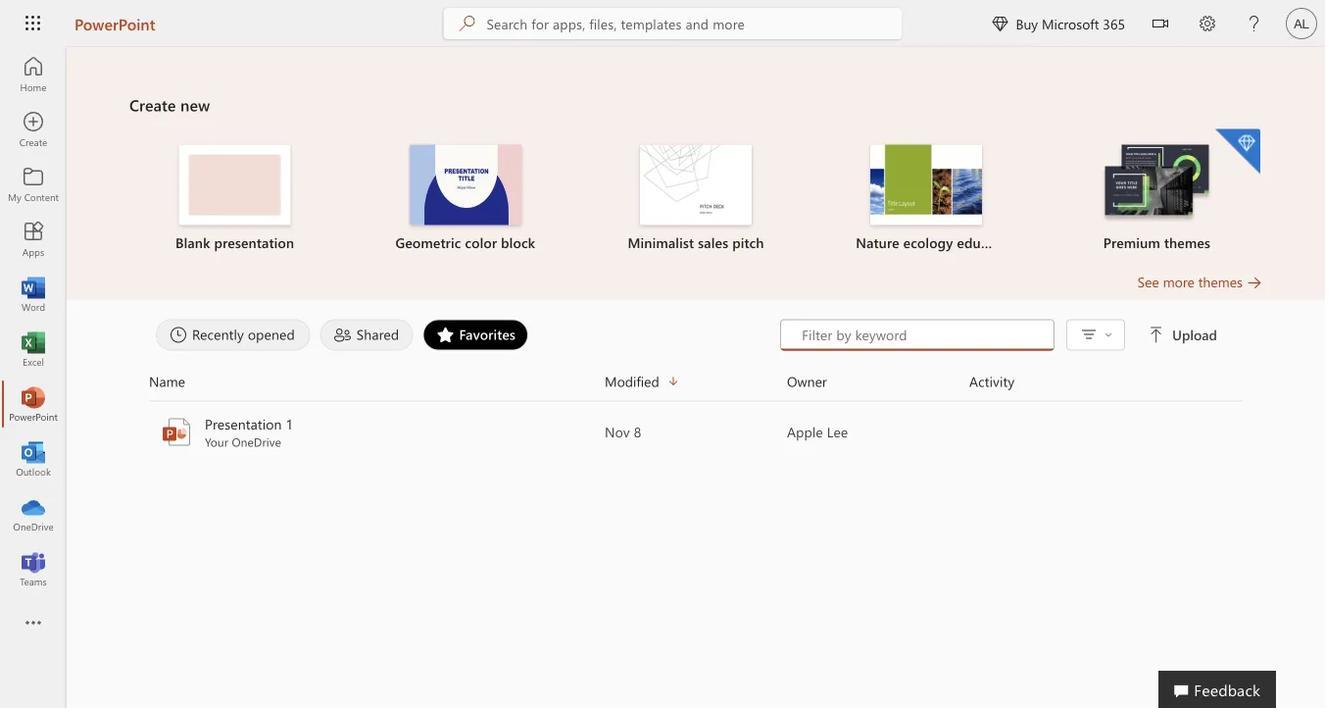 Task type: locate. For each thing, give the bounding box(es) containing it.
apple lee
[[788, 423, 849, 441]]


[[1150, 327, 1165, 343]]

powerpoint
[[75, 13, 155, 34]]

teams image
[[24, 559, 43, 579]]

0 vertical spatial themes
[[1165, 233, 1211, 252]]


[[993, 16, 1009, 31]]

microsoft
[[1042, 14, 1100, 32]]

 buy microsoft 365
[[993, 14, 1126, 32]]

8
[[634, 423, 642, 441]]

themes
[[1165, 233, 1211, 252], [1199, 273, 1244, 291]]

row
[[149, 370, 1244, 402]]

block
[[501, 233, 536, 252]]

presentation
[[214, 233, 294, 252]]

tab list containing recently opened
[[151, 319, 781, 351]]

nov
[[605, 423, 630, 441]]

row containing name
[[149, 370, 1244, 402]]

0 horizontal spatial powerpoint image
[[24, 394, 43, 414]]

lee
[[827, 423, 849, 441]]

powerpoint image
[[24, 394, 43, 414], [161, 416, 192, 448]]

tab list
[[151, 319, 781, 351]]

recently opened tab
[[151, 319, 316, 351]]

1 vertical spatial themes
[[1199, 273, 1244, 291]]

 upload
[[1150, 326, 1218, 344]]

themes inside list
[[1165, 233, 1211, 252]]

premium
[[1104, 233, 1161, 252]]

new
[[180, 94, 210, 115]]

None search field
[[444, 8, 903, 39]]

recently opened
[[192, 325, 295, 343]]

apple
[[788, 423, 824, 441]]

themes right more
[[1199, 273, 1244, 291]]

shared tab
[[316, 319, 418, 351]]

geometric
[[396, 233, 461, 252]]

geometric color block
[[396, 233, 536, 252]]

presentation 1 your onedrive
[[205, 415, 293, 450]]

list containing blank presentation
[[129, 127, 1263, 272]]

apps image
[[24, 229, 43, 249]]

see
[[1138, 273, 1160, 291]]

home image
[[24, 65, 43, 84]]

create new
[[129, 94, 210, 115]]

activity
[[970, 372, 1015, 390]]

blank presentation element
[[131, 145, 339, 253]]

displaying 1 out of 9 files. status
[[781, 319, 1222, 351]]

sales
[[698, 233, 729, 252]]

navigation
[[0, 47, 67, 596]]

recently
[[192, 325, 244, 343]]

presentation
[[205, 415, 282, 433]]

outlook image
[[24, 449, 43, 469]]

see more themes
[[1138, 273, 1244, 291]]

nov 8
[[605, 423, 642, 441]]

Search box. Suggestions appear as you type. search field
[[487, 8, 903, 39]]

powerpoint image down 'excel' icon
[[24, 394, 43, 414]]

1 horizontal spatial powerpoint image
[[161, 416, 192, 448]]

list
[[129, 127, 1263, 272]]

minimalist
[[628, 233, 695, 252]]

onedrive
[[232, 434, 281, 450]]

tab list inside create new main content
[[151, 319, 781, 351]]

1 vertical spatial powerpoint image
[[161, 416, 192, 448]]

owner button
[[788, 370, 970, 393]]

your
[[205, 434, 229, 450]]

blank presentation
[[176, 233, 294, 252]]

create
[[129, 94, 176, 115]]

see more themes button
[[1138, 272, 1263, 292]]

buy
[[1016, 14, 1039, 32]]

row inside create new main content
[[149, 370, 1244, 402]]

powerpoint image left your on the bottom left
[[161, 416, 192, 448]]

themes up 'see more themes'
[[1165, 233, 1211, 252]]

premium themes image
[[1102, 145, 1214, 223]]

geometric color block image
[[410, 145, 522, 225]]

al button
[[1279, 0, 1326, 47]]

Filter by keyword text field
[[800, 325, 1045, 345]]



Task type: vqa. For each thing, say whether or not it's contained in the screenshot.
1st Tab from the right
no



Task type: describe. For each thing, give the bounding box(es) containing it.
365
[[1104, 14, 1126, 32]]

owner
[[788, 372, 828, 390]]

minimalist sales pitch element
[[593, 145, 800, 253]]


[[1153, 16, 1169, 31]]

geometric color block element
[[362, 145, 569, 253]]

recently opened element
[[156, 319, 311, 351]]

favorites element
[[423, 319, 529, 351]]

shared
[[357, 325, 399, 343]]

premium themes
[[1104, 233, 1211, 252]]

 button
[[1074, 321, 1119, 349]]

list inside create new main content
[[129, 127, 1263, 272]]

my content image
[[24, 175, 43, 194]]

color
[[465, 233, 497, 252]]

1
[[286, 415, 293, 433]]

more
[[1164, 273, 1195, 291]]

activity, column 4 of 4 column header
[[970, 370, 1244, 393]]

create image
[[24, 120, 43, 139]]

favorites
[[459, 325, 516, 343]]

name button
[[149, 370, 605, 393]]

 button
[[1138, 0, 1185, 51]]

create new main content
[[67, 47, 1326, 458]]

minimalist sales pitch image
[[640, 145, 752, 225]]

al
[[1295, 16, 1310, 31]]

feedback
[[1195, 679, 1261, 700]]

0 vertical spatial powerpoint image
[[24, 394, 43, 414]]

modified button
[[605, 370, 788, 393]]

word image
[[24, 284, 43, 304]]

themes inside button
[[1199, 273, 1244, 291]]

premium themes element
[[1054, 129, 1261, 253]]

onedrive image
[[24, 504, 43, 524]]

minimalist sales pitch
[[628, 233, 765, 252]]

premium templates diamond image
[[1216, 129, 1261, 174]]

nature ecology education photo presentation image
[[871, 145, 983, 225]]

opened
[[248, 325, 295, 343]]

powerpoint banner
[[0, 0, 1326, 51]]

nature ecology education photo presentation element
[[823, 145, 1031, 253]]


[[1105, 331, 1113, 339]]

feedback button
[[1159, 671, 1277, 708]]

shared element
[[320, 319, 413, 351]]

excel image
[[24, 339, 43, 359]]

name
[[149, 372, 185, 390]]

modified
[[605, 372, 660, 390]]

powerpoint image inside name presentation 1 cell
[[161, 416, 192, 448]]

blank
[[176, 233, 210, 252]]

pitch
[[733, 233, 765, 252]]

upload
[[1173, 326, 1218, 344]]

favorites tab
[[418, 319, 534, 351]]

name presentation 1 cell
[[149, 414, 605, 450]]

view more apps image
[[24, 614, 43, 634]]



